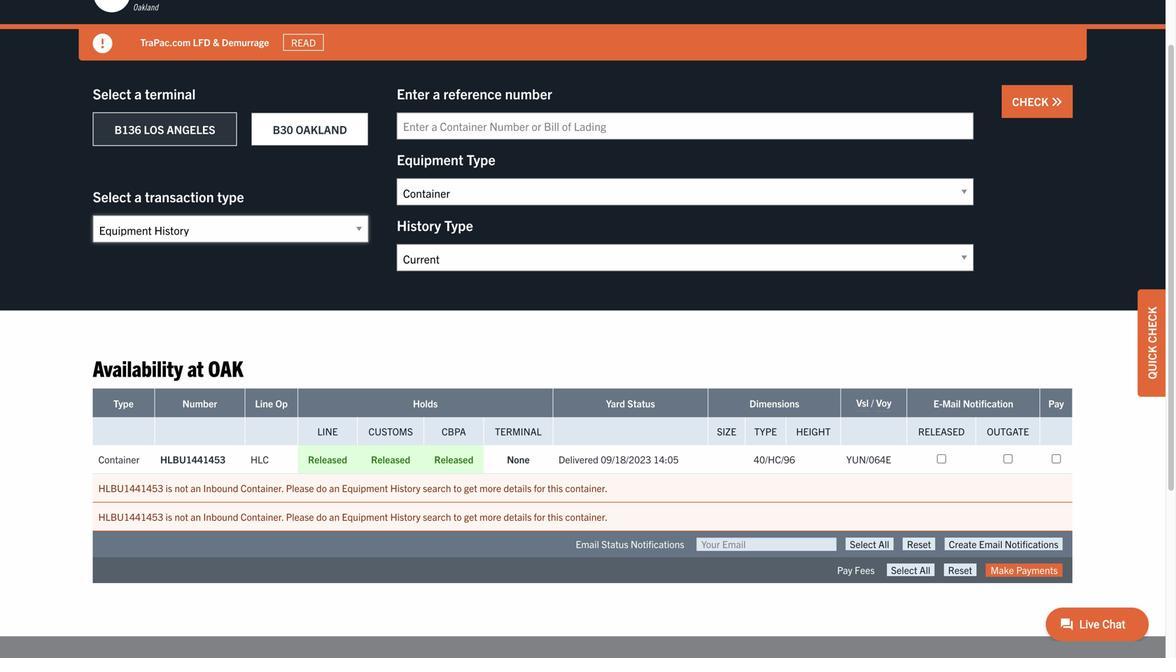 Task type: describe. For each thing, give the bounding box(es) containing it.
quick
[[1145, 346, 1159, 380]]

1 container. from the top
[[241, 482, 284, 494]]

14:05
[[654, 453, 679, 466]]

type
[[217, 188, 244, 205]]

1 vertical spatial hlbu1441453
[[98, 482, 163, 494]]

mail
[[943, 397, 961, 410]]

yard
[[606, 397, 625, 410]]

1 more from the top
[[480, 482, 502, 494]]

transaction
[[145, 188, 214, 205]]

released down cbpa
[[434, 453, 474, 466]]

1 search from the top
[[423, 482, 451, 494]]

released down customs on the left bottom of the page
[[371, 453, 411, 466]]

/
[[871, 396, 874, 409]]

at
[[188, 354, 204, 381]]

vsl
[[857, 396, 869, 409]]

dimensions
[[750, 397, 800, 410]]

pay for pay fees
[[838, 564, 853, 576]]

fees
[[855, 564, 875, 576]]

quick check
[[1145, 307, 1159, 380]]

1 container. from the top
[[565, 482, 608, 494]]

terminal
[[145, 85, 196, 102]]

&
[[213, 36, 220, 48]]

hlc
[[251, 453, 269, 466]]

outgate
[[987, 425, 1030, 438]]

yun/064e
[[847, 453, 892, 466]]

2 vertical spatial equipment
[[342, 511, 388, 523]]

2 search from the top
[[423, 511, 451, 523]]

read link
[[283, 34, 324, 51]]

demurrage
[[222, 36, 269, 48]]

2 vertical spatial hlbu1441453
[[98, 511, 163, 523]]

enter a reference number
[[397, 85, 553, 102]]

banner containing trapac.com lfd & demurrage
[[0, 0, 1177, 61]]

holds
[[413, 397, 438, 410]]

b136 los angeles
[[115, 122, 215, 136]]

2 do from the top
[[316, 511, 327, 523]]

check button
[[1002, 85, 1073, 118]]

Enter a reference number text field
[[397, 112, 974, 140]]

select a transaction type
[[93, 188, 244, 205]]

released right hlc
[[308, 453, 347, 466]]

terminal
[[495, 425, 542, 438]]

b30
[[273, 122, 293, 136]]

height
[[797, 425, 831, 438]]

select a terminal
[[93, 85, 196, 102]]

payments
[[1017, 564, 1058, 576]]

email status notifications
[[576, 538, 685, 550]]

2 details from the top
[[504, 511, 532, 523]]

type down availability
[[113, 397, 134, 410]]

2 container. from the top
[[241, 511, 284, 523]]

equipment type
[[397, 151, 496, 168]]

type down dimensions
[[755, 425, 777, 438]]

1 vertical spatial equipment
[[342, 482, 388, 494]]

released down e-
[[919, 425, 965, 438]]

1 for from the top
[[534, 482, 546, 494]]

none
[[507, 453, 530, 466]]

a for terminal
[[134, 85, 142, 102]]

angeles
[[167, 122, 215, 136]]

make
[[991, 564, 1015, 576]]

trapac.com lfd & demurrage
[[140, 36, 269, 48]]

2 vertical spatial history
[[390, 511, 421, 523]]

customs
[[369, 425, 413, 438]]

trapac.com
[[140, 36, 191, 48]]

1 this from the top
[[548, 482, 563, 494]]

status for yard
[[628, 397, 655, 410]]

solid image inside the check button
[[1052, 96, 1063, 108]]

los
[[144, 122, 164, 136]]

delivered
[[559, 453, 599, 466]]

2 hlbu1441453 is not an inbound container. please do an equipment history search to get more details for this container. from the top
[[98, 511, 608, 523]]

b136
[[115, 122, 141, 136]]

a for reference
[[433, 85, 440, 102]]

1 details from the top
[[504, 482, 532, 494]]



Task type: locate. For each thing, give the bounding box(es) containing it.
to
[[454, 482, 462, 494], [454, 511, 462, 523]]

line for line
[[318, 425, 338, 438]]

1 not from the top
[[175, 482, 188, 494]]

1 vertical spatial search
[[423, 511, 451, 523]]

status
[[628, 397, 655, 410], [602, 538, 629, 550]]

1 vertical spatial for
[[534, 511, 546, 523]]

1 inbound from the top
[[203, 482, 238, 494]]

1 vertical spatial hlbu1441453 is not an inbound container. please do an equipment history search to get more details for this container.
[[98, 511, 608, 523]]

e-
[[934, 397, 943, 410]]

for
[[534, 482, 546, 494], [534, 511, 546, 523]]

availability at oak
[[93, 354, 243, 381]]

0 vertical spatial inbound
[[203, 482, 238, 494]]

check
[[1013, 94, 1052, 108], [1145, 307, 1159, 343]]

notifications
[[631, 538, 685, 550]]

get
[[464, 482, 478, 494], [464, 511, 478, 523]]

1 vertical spatial container.
[[241, 511, 284, 523]]

2 container. from the top
[[565, 511, 608, 523]]

1 vertical spatial line
[[318, 425, 338, 438]]

size
[[717, 425, 737, 438]]

1 horizontal spatial pay
[[1049, 397, 1065, 410]]

lfd
[[193, 36, 211, 48]]

select for select a transaction type
[[93, 188, 131, 205]]

0 horizontal spatial line
[[255, 397, 273, 410]]

0 horizontal spatial pay
[[838, 564, 853, 576]]

2 please from the top
[[286, 511, 314, 523]]

0 vertical spatial search
[[423, 482, 451, 494]]

0 vertical spatial this
[[548, 482, 563, 494]]

op
[[276, 397, 288, 410]]

equipment
[[397, 151, 464, 168], [342, 482, 388, 494], [342, 511, 388, 523]]

status for email
[[602, 538, 629, 550]]

0 vertical spatial solid image
[[93, 34, 112, 53]]

1 vertical spatial inbound
[[203, 511, 238, 523]]

line left op
[[255, 397, 273, 410]]

type down equipment type
[[445, 216, 473, 234]]

select left transaction
[[93, 188, 131, 205]]

hlbu1441453 is not an inbound container. please do an equipment history search to get more details for this container.
[[98, 482, 608, 494], [98, 511, 608, 523]]

0 vertical spatial do
[[316, 482, 327, 494]]

1 vertical spatial is
[[166, 511, 172, 523]]

details
[[504, 482, 532, 494], [504, 511, 532, 523]]

2 more from the top
[[480, 511, 502, 523]]

container.
[[565, 482, 608, 494], [565, 511, 608, 523]]

oak
[[208, 354, 243, 381]]

a
[[134, 85, 142, 102], [433, 85, 440, 102], [134, 188, 142, 205]]

select
[[93, 85, 131, 102], [93, 188, 131, 205]]

1 vertical spatial check
[[1145, 307, 1159, 343]]

more
[[480, 482, 502, 494], [480, 511, 502, 523]]

1 select from the top
[[93, 85, 131, 102]]

pay
[[1049, 397, 1065, 410], [838, 564, 853, 576]]

1 vertical spatial please
[[286, 511, 314, 523]]

40/hc/96
[[754, 453, 796, 466]]

select for select a terminal
[[93, 85, 131, 102]]

a left transaction
[[134, 188, 142, 205]]

1 vertical spatial select
[[93, 188, 131, 205]]

1 horizontal spatial solid image
[[1052, 96, 1063, 108]]

not
[[175, 482, 188, 494], [175, 511, 188, 523]]

yard status
[[606, 397, 655, 410]]

1 vertical spatial history
[[390, 482, 421, 494]]

0 vertical spatial history
[[397, 216, 441, 234]]

number
[[505, 85, 553, 102]]

do
[[316, 482, 327, 494], [316, 511, 327, 523]]

1 hlbu1441453 is not an inbound container. please do an equipment history search to get more details for this container. from the top
[[98, 482, 608, 494]]

number
[[182, 397, 217, 410]]

1 is from the top
[[166, 482, 172, 494]]

0 vertical spatial container.
[[565, 482, 608, 494]]

cbpa
[[442, 425, 466, 438]]

container.
[[241, 482, 284, 494], [241, 511, 284, 523]]

an
[[191, 482, 201, 494], [329, 482, 340, 494], [191, 511, 201, 523], [329, 511, 340, 523]]

email
[[576, 538, 599, 550]]

1 vertical spatial container.
[[565, 511, 608, 523]]

1 vertical spatial more
[[480, 511, 502, 523]]

0 vertical spatial line
[[255, 397, 273, 410]]

line
[[255, 397, 273, 410], [318, 425, 338, 438]]

type
[[467, 151, 496, 168], [445, 216, 473, 234], [113, 397, 134, 410], [755, 425, 777, 438]]

2 not from the top
[[175, 511, 188, 523]]

Your Email email field
[[697, 538, 837, 551]]

a for transaction
[[134, 188, 142, 205]]

2 is from the top
[[166, 511, 172, 523]]

pay left fees
[[838, 564, 853, 576]]

0 vertical spatial details
[[504, 482, 532, 494]]

released
[[919, 425, 965, 438], [308, 453, 347, 466], [371, 453, 411, 466], [434, 453, 474, 466]]

0 vertical spatial hlbu1441453 is not an inbound container. please do an equipment history search to get more details for this container.
[[98, 482, 608, 494]]

2 select from the top
[[93, 188, 131, 205]]

2 inbound from the top
[[203, 511, 238, 523]]

notification
[[963, 397, 1014, 410]]

enter
[[397, 85, 430, 102]]

1 vertical spatial this
[[548, 511, 563, 523]]

0 vertical spatial please
[[286, 482, 314, 494]]

1 vertical spatial get
[[464, 511, 478, 523]]

0 vertical spatial status
[[628, 397, 655, 410]]

1 please from the top
[[286, 482, 314, 494]]

delivered 09/18/2023 14:05
[[559, 453, 679, 466]]

09/18/2023
[[601, 453, 652, 466]]

check inside button
[[1013, 94, 1052, 108]]

0 horizontal spatial check
[[1013, 94, 1052, 108]]

hlbu1441453
[[160, 453, 226, 466], [98, 482, 163, 494], [98, 511, 163, 523]]

inbound
[[203, 482, 238, 494], [203, 511, 238, 523]]

0 vertical spatial select
[[93, 85, 131, 102]]

1 horizontal spatial check
[[1145, 307, 1159, 343]]

2 for from the top
[[534, 511, 546, 523]]

select up the b136
[[93, 85, 131, 102]]

is
[[166, 482, 172, 494], [166, 511, 172, 523]]

0 vertical spatial pay
[[1049, 397, 1065, 410]]

1 vertical spatial solid image
[[1052, 96, 1063, 108]]

search
[[423, 482, 451, 494], [423, 511, 451, 523]]

2 to from the top
[[454, 511, 462, 523]]

0 vertical spatial get
[[464, 482, 478, 494]]

0 vertical spatial for
[[534, 482, 546, 494]]

container. up email
[[565, 511, 608, 523]]

type down enter a reference number
[[467, 151, 496, 168]]

2 this from the top
[[548, 511, 563, 523]]

0 vertical spatial equipment
[[397, 151, 464, 168]]

0 vertical spatial to
[[454, 482, 462, 494]]

status right email
[[602, 538, 629, 550]]

voy
[[877, 396, 892, 409]]

1 to from the top
[[454, 482, 462, 494]]

None button
[[846, 538, 894, 551], [903, 538, 936, 551], [945, 538, 1063, 551], [887, 564, 935, 577], [944, 564, 977, 577], [846, 538, 894, 551], [903, 538, 936, 551], [945, 538, 1063, 551], [887, 564, 935, 577], [944, 564, 977, 577]]

pay for pay
[[1049, 397, 1065, 410]]

line left customs on the left bottom of the page
[[318, 425, 338, 438]]

make payments link
[[986, 564, 1063, 577]]

history
[[397, 216, 441, 234], [390, 482, 421, 494], [390, 511, 421, 523]]

quick check link
[[1138, 289, 1166, 397]]

line op
[[255, 397, 288, 410]]

read
[[291, 36, 316, 49]]

line for line op
[[255, 397, 273, 410]]

0 vertical spatial check
[[1013, 94, 1052, 108]]

1 vertical spatial pay
[[838, 564, 853, 576]]

0 vertical spatial more
[[480, 482, 502, 494]]

e-mail notification
[[934, 397, 1014, 410]]

this
[[548, 482, 563, 494], [548, 511, 563, 523]]

1 vertical spatial do
[[316, 511, 327, 523]]

history type
[[397, 216, 473, 234]]

1 do from the top
[[316, 482, 327, 494]]

1 vertical spatial not
[[175, 511, 188, 523]]

banner
[[0, 0, 1177, 61]]

0 horizontal spatial solid image
[[93, 34, 112, 53]]

a left terminal
[[134, 85, 142, 102]]

container
[[98, 453, 140, 466]]

make payments
[[991, 564, 1058, 576]]

1 vertical spatial status
[[602, 538, 629, 550]]

vsl / voy
[[857, 396, 892, 409]]

0 vertical spatial not
[[175, 482, 188, 494]]

0 vertical spatial container.
[[241, 482, 284, 494]]

2 get from the top
[[464, 511, 478, 523]]

pay fees
[[838, 564, 875, 576]]

oakland
[[296, 122, 347, 136]]

b30 oakland
[[273, 122, 347, 136]]

please
[[286, 482, 314, 494], [286, 511, 314, 523]]

1 vertical spatial details
[[504, 511, 532, 523]]

1 get from the top
[[464, 482, 478, 494]]

availability
[[93, 354, 183, 381]]

a right enter
[[433, 85, 440, 102]]

footer
[[0, 637, 1166, 658]]

status right "yard" at the bottom right
[[628, 397, 655, 410]]

solid image
[[93, 34, 112, 53], [1052, 96, 1063, 108]]

oakland image
[[93, 0, 198, 14]]

0 vertical spatial hlbu1441453
[[160, 453, 226, 466]]

1 horizontal spatial line
[[318, 425, 338, 438]]

pay right notification
[[1049, 397, 1065, 410]]

0 vertical spatial is
[[166, 482, 172, 494]]

None checkbox
[[937, 455, 947, 464], [1004, 455, 1013, 464], [1052, 455, 1061, 464], [937, 455, 947, 464], [1004, 455, 1013, 464], [1052, 455, 1061, 464]]

1 vertical spatial to
[[454, 511, 462, 523]]

reference
[[444, 85, 502, 102]]

container. down delivered
[[565, 482, 608, 494]]



Task type: vqa. For each thing, say whether or not it's contained in the screenshot.
bottommost 'Angeles'
no



